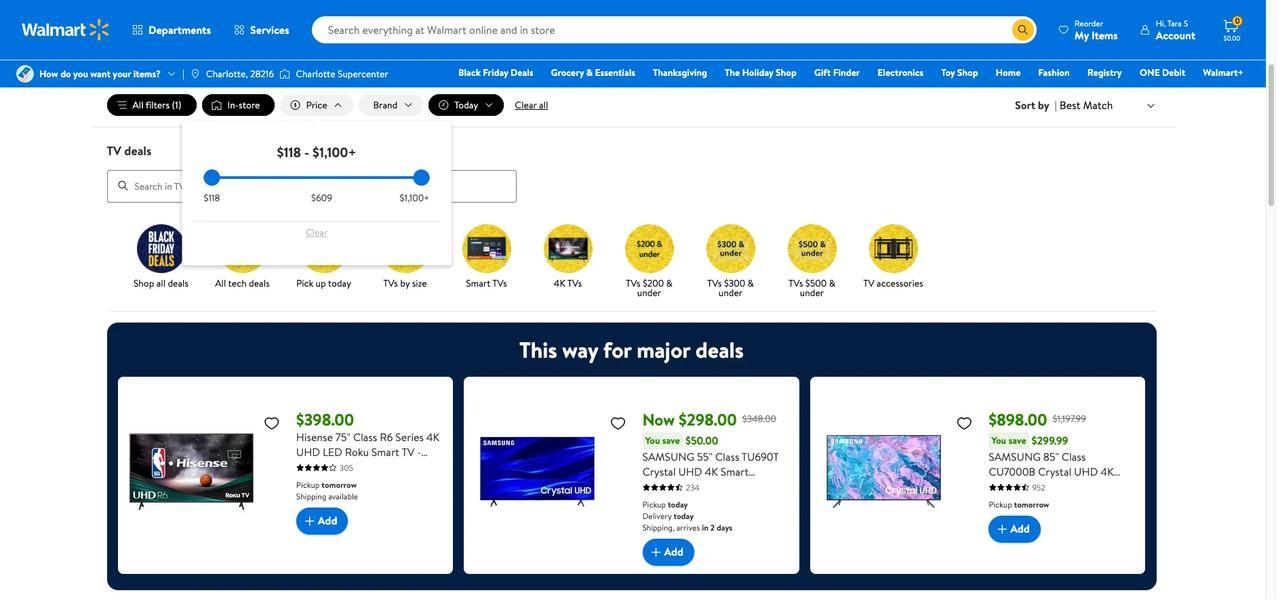 Task type: vqa. For each thing, say whether or not it's contained in the screenshot.
Fashion
yes



Task type: describe. For each thing, give the bounding box(es) containing it.
black
[[458, 66, 481, 79]]

- for you
[[690, 479, 694, 494]]

s
[[1184, 17, 1188, 29]]

all for all filters (1)
[[133, 98, 143, 112]]

pick up today image
[[299, 224, 348, 273]]

add for $898.00
[[1010, 522, 1030, 537]]

smart inside smart tvs link
[[466, 276, 491, 290]]

add to cart image for $898.00
[[994, 521, 1010, 537]]

tv for tv deals
[[107, 142, 121, 159]]

supercenter
[[338, 67, 388, 81]]

class for $898.00
[[1062, 449, 1086, 464]]

uhd for now $298.00
[[678, 464, 702, 479]]

shipping,
[[642, 522, 675, 533]]

walmart+ link
[[1197, 65, 1250, 80]]

add to favorites list, samsung 85" class cu7000b crystal uhd 4k smart television un85cu7000bxza image
[[956, 415, 972, 432]]

& for tvs $200 & under
[[666, 276, 673, 290]]

smart tvs
[[466, 276, 507, 290]]

$348.00
[[742, 412, 776, 426]]

want
[[90, 67, 111, 81]]

led
[[323, 445, 342, 459]]

4k inside $398.00 hisense 75" class r6 series 4k uhd led roku smart tv - 75r6030k (new)
[[426, 430, 440, 445]]

tvs for tvs $300 & under
[[707, 276, 722, 290]]

& for tvs $500 & under
[[829, 276, 835, 290]]

shop all deals image
[[137, 224, 185, 273]]

account
[[1156, 27, 1195, 42]]

tvs by size link
[[370, 224, 440, 291]]

today
[[454, 98, 478, 112]]

accessories
[[877, 276, 923, 290]]

tv deals
[[107, 142, 151, 159]]

under for $500
[[800, 286, 824, 299]]

today button
[[429, 94, 504, 116]]

$500
[[805, 276, 827, 290]]

the
[[725, 66, 740, 79]]

items
[[1092, 27, 1118, 42]]

tv inside $398.00 hisense 75" class r6 series 4k uhd led roku smart tv - 75r6030k (new)
[[402, 445, 415, 459]]

how do you want your items?
[[39, 67, 161, 81]]

75"
[[335, 430, 350, 445]]

all for all tech deals
[[215, 276, 226, 290]]

shop inside 'link'
[[776, 66, 797, 79]]

registry link
[[1081, 65, 1128, 80]]

services
[[250, 22, 289, 37]]

samsung for now
[[642, 449, 694, 464]]

$298.00
[[679, 408, 737, 431]]

the holiday shop
[[725, 66, 797, 79]]

TV deals search field
[[91, 142, 1175, 202]]

smart tvs link
[[451, 224, 522, 291]]

do
[[60, 67, 71, 81]]

add button for now $298.00
[[642, 539, 694, 566]]

class for now
[[715, 449, 739, 464]]

you for now $298.00
[[645, 434, 660, 447]]

 image for charlotte, 28216
[[190, 68, 201, 79]]

4k tvs image
[[543, 224, 592, 273]]

charlotte, 28216
[[206, 67, 274, 81]]

deals
[[511, 66, 533, 79]]

departments button
[[121, 14, 222, 46]]

charlotte supercenter
[[296, 67, 388, 81]]

smart for you save $299.99 samsung 85" class cu7000b crystal uhd 4k smart television un85cu7000bxza
[[989, 479, 1017, 494]]

2 horizontal spatial shop
[[957, 66, 978, 79]]

toy shop
[[941, 66, 978, 79]]

electronics link
[[871, 65, 930, 80]]

$398.00
[[296, 408, 354, 431]]

all tech deals image
[[218, 224, 267, 273]]

2 tvs from the left
[[493, 276, 507, 290]]

how
[[39, 67, 58, 81]]

$898.00
[[989, 408, 1047, 431]]

by for sort
[[1038, 98, 1049, 113]]

black friday deals link
[[452, 65, 539, 80]]

delivery
[[642, 510, 672, 522]]

black friday deals
[[458, 66, 533, 79]]

tvs for tvs $500 & under
[[789, 276, 803, 290]]

all for clear
[[539, 98, 548, 112]]

fashion link
[[1032, 65, 1076, 80]]

days
[[717, 522, 732, 533]]

55"
[[697, 449, 713, 464]]

0
[[1235, 15, 1240, 27]]

tvs $500 & under
[[789, 276, 835, 299]]

pickup tomorrow
[[989, 499, 1049, 510]]

all tech deals link
[[207, 224, 278, 291]]

1 horizontal spatial available
[[740, 30, 770, 41]]

tara
[[1167, 17, 1182, 29]]

arrives
[[676, 522, 700, 533]]

cu7000b
[[989, 464, 1036, 479]]

supplies
[[553, 30, 581, 41]]

tvs $200 & under link
[[614, 224, 684, 300]]

you for $898.00
[[991, 434, 1006, 447]]

$398.00 hisense 75" class r6 series 4k uhd led roku smart tv - 75r6030k (new)
[[296, 408, 440, 474]]

best match
[[1060, 98, 1113, 112]]

shop all deals link
[[126, 224, 196, 291]]

$118 - $1,100+
[[277, 143, 356, 161]]

departments
[[148, 22, 211, 37]]

rain
[[611, 30, 624, 41]]

items
[[678, 30, 697, 41]]

save for now
[[662, 434, 680, 447]]

under for $300
[[719, 286, 743, 299]]

$118 for $118
[[204, 191, 220, 205]]

shipping
[[296, 491, 326, 502]]

all for shop
[[156, 276, 165, 290]]

friday
[[483, 66, 508, 79]]

class inside $398.00 hisense 75" class r6 series 4k uhd led roku smart tv - 75r6030k (new)
[[353, 430, 377, 445]]

tu690t
[[742, 449, 779, 464]]

pickup inside $898.00 group
[[989, 499, 1012, 510]]

pick
[[296, 276, 313, 290]]

tomorrow for pickup tomorrow
[[1014, 499, 1049, 510]]

clear for clear
[[306, 226, 328, 239]]

by for tvs
[[400, 276, 410, 290]]

thanksgiving link
[[647, 65, 713, 80]]

tv for tv accessories
[[863, 276, 874, 290]]

charlotte
[[296, 67, 335, 81]]

add to cart image for now $298.00
[[648, 544, 664, 560]]

tvs $200 & under image
[[625, 224, 674, 273]]

tvs for tvs $200 & under
[[626, 276, 640, 290]]

deals right tech
[[249, 276, 270, 290]]

you save $50.00 samsung 55" class tu690t crystal uhd 4k smart television - un55tu690tfxza (new)
[[642, 433, 787, 509]]

registry
[[1087, 66, 1122, 79]]

gift finder link
[[808, 65, 866, 80]]

home
[[996, 66, 1021, 79]]

your
[[113, 67, 131, 81]]

in-
[[772, 30, 781, 41]]

tvs $300 & under image
[[706, 224, 755, 273]]

all filters (1)
[[133, 98, 181, 112]]

limited quantities. while supplies last. no rain checks. select items may not be available in-store.
[[465, 30, 801, 41]]

holiday
[[742, 66, 773, 79]]

& for tvs $300 & under
[[748, 276, 754, 290]]

4k inside you save $50.00 samsung 55" class tu690t crystal uhd 4k smart television - un55tu690tfxza (new)
[[705, 464, 718, 479]]

checks.
[[626, 30, 652, 41]]

grocery & essentials link
[[545, 65, 641, 80]]

tv accessories
[[863, 276, 923, 290]]

$1108 range field
[[204, 176, 430, 179]]



Task type: locate. For each thing, give the bounding box(es) containing it.
limited
[[465, 30, 491, 41]]

class right "55""
[[715, 449, 739, 464]]

tvs inside tvs $500 & under
[[789, 276, 803, 290]]

1 vertical spatial tv
[[863, 276, 874, 290]]

1 vertical spatial add to cart image
[[648, 544, 664, 560]]

$118 up all tech deals image
[[204, 191, 220, 205]]

uhd inside $398.00 hisense 75" class r6 series 4k uhd led roku smart tv - 75r6030k (new)
[[296, 445, 320, 459]]

2 you from the left
[[991, 434, 1006, 447]]

television for now
[[642, 479, 688, 494]]

1 horizontal spatial add button
[[642, 539, 694, 566]]

1 horizontal spatial tomorrow
[[1014, 499, 1049, 510]]

0 horizontal spatial under
[[637, 286, 661, 299]]

305
[[340, 462, 353, 474]]

add to cart image down shipping,
[[648, 544, 664, 560]]

under inside tvs $500 & under
[[800, 286, 824, 299]]

add inside now $298.00 group
[[664, 545, 684, 560]]

now $298.00 $348.00
[[642, 408, 776, 431]]

1 samsung from the left
[[642, 449, 694, 464]]

smart inside $398.00 hisense 75" class r6 series 4k uhd led roku smart tv - 75r6030k (new)
[[371, 445, 399, 459]]

(new) inside you save $50.00 samsung 55" class tu690t crystal uhd 4k smart television - un55tu690tfxza (new)
[[642, 494, 671, 509]]

you inside the you save $299.99 samsung 85" class cu7000b crystal uhd 4k smart television un85cu7000bxza
[[991, 434, 1006, 447]]

2 horizontal spatial pickup
[[989, 499, 1012, 510]]

1 horizontal spatial |
[[1055, 98, 1057, 113]]

1 vertical spatial clear
[[306, 226, 328, 239]]

1 save from the left
[[662, 434, 680, 447]]

smart right "55""
[[721, 464, 749, 479]]

sort and filter section element
[[91, 83, 1175, 127]]

tv up search icon
[[107, 142, 121, 159]]

not
[[715, 30, 727, 41]]

clear all button
[[509, 94, 553, 116]]

0 horizontal spatial crystal
[[642, 464, 676, 479]]

pickup down cu7000b
[[989, 499, 1012, 510]]

0 horizontal spatial add button
[[296, 508, 348, 535]]

all inside button
[[539, 98, 548, 112]]

smart for $398.00 hisense 75" class r6 series 4k uhd led roku smart tv - 75r6030k (new)
[[371, 445, 399, 459]]

all inside button
[[133, 98, 143, 112]]

crystal for $898.00
[[1038, 464, 1072, 479]]

$200
[[643, 276, 664, 290]]

shop down shop all deals image
[[134, 276, 154, 290]]

1 horizontal spatial all
[[539, 98, 548, 112]]

0 horizontal spatial tomorrow
[[322, 479, 357, 491]]

(new) for $398.00
[[349, 459, 377, 474]]

tvs $200 & under
[[626, 276, 673, 299]]

price
[[306, 98, 327, 112]]

2 crystal from the left
[[1038, 464, 1072, 479]]

class inside the you save $299.99 samsung 85" class cu7000b crystal uhd 4k smart television un85cu7000bxza
[[1062, 449, 1086, 464]]

 image left charlotte,
[[190, 68, 201, 79]]

2
[[710, 522, 715, 533]]

pickup for delivery
[[642, 499, 666, 510]]

1 horizontal spatial (new)
[[642, 494, 671, 509]]

under inside tvs $200 & under
[[637, 286, 661, 299]]

4k tvs link
[[533, 224, 603, 291]]

uhd inside the you save $299.99 samsung 85" class cu7000b crystal uhd 4k smart television un85cu7000bxza
[[1074, 464, 1098, 479]]

1 horizontal spatial under
[[719, 286, 743, 299]]

0 vertical spatial tv
[[107, 142, 121, 159]]

filters
[[146, 98, 170, 112]]

2 horizontal spatial uhd
[[1074, 464, 1098, 479]]

1 vertical spatial all
[[215, 276, 226, 290]]

2 horizontal spatial add button
[[989, 516, 1041, 543]]

grocery & essentials
[[551, 66, 635, 79]]

you down $898.00
[[991, 434, 1006, 447]]

2 samsung from the left
[[989, 449, 1041, 464]]

major
[[637, 335, 690, 365]]

& right the "grocery"
[[586, 66, 593, 79]]

samsung inside the you save $299.99 samsung 85" class cu7000b crystal uhd 4k smart television un85cu7000bxza
[[989, 449, 1041, 464]]

tv inside search field
[[107, 142, 121, 159]]

all left tech
[[215, 276, 226, 290]]

3 tvs from the left
[[567, 276, 582, 290]]

crystal for now
[[642, 464, 676, 479]]

0 vertical spatial by
[[1038, 98, 1049, 113]]

class
[[353, 430, 377, 445], [715, 449, 739, 464], [1062, 449, 1086, 464]]

under down tvs $300 & under image
[[719, 286, 743, 299]]

un55tu690tfxza
[[697, 479, 787, 494]]

by inside sort and filter section element
[[1038, 98, 1049, 113]]

tvs left $500 at the right top
[[789, 276, 803, 290]]

0 horizontal spatial add to cart image
[[648, 544, 664, 560]]

0 horizontal spatial you
[[645, 434, 660, 447]]

samsung left 85"
[[989, 449, 1041, 464]]

tomorrow down 952
[[1014, 499, 1049, 510]]

1 vertical spatial by
[[400, 276, 410, 290]]

1 vertical spatial -
[[417, 445, 421, 459]]

add to favorites list, hisense 75" class r6 series 4k uhd led roku smart tv - 75r6030k (new) image
[[264, 415, 280, 432]]

under
[[637, 286, 661, 299], [719, 286, 743, 299], [800, 286, 824, 299]]

tvs left $200
[[626, 276, 640, 290]]

$898.00 $1,197.99
[[989, 408, 1086, 431]]

television for $898.00
[[1019, 479, 1064, 494]]

tvs left size
[[383, 276, 398, 290]]

0 vertical spatial (new)
[[349, 459, 377, 474]]

be
[[729, 30, 738, 41]]

you inside you save $50.00 samsung 55" class tu690t crystal uhd 4k smart television - un55tu690tfxza (new)
[[645, 434, 660, 447]]

4k inside the you save $299.99 samsung 85" class cu7000b crystal uhd 4k smart television un85cu7000bxza
[[1101, 464, 1114, 479]]

& inside tvs $500 & under
[[829, 276, 835, 290]]

1 vertical spatial available
[[328, 491, 358, 502]]

grocery
[[551, 66, 584, 79]]

pickup up shipping,
[[642, 499, 666, 510]]

0 horizontal spatial tv
[[107, 142, 121, 159]]

pickup today delivery today shipping, arrives in 2 days
[[642, 499, 732, 533]]

- inside $398.00 hisense 75" class r6 series 4k uhd led roku smart tv - 75r6030k (new)
[[417, 445, 421, 459]]

tvs $500 & under link
[[777, 224, 847, 300]]

add to cart image
[[994, 521, 1010, 537], [648, 544, 664, 560]]

save inside the you save $299.99 samsung 85" class cu7000b crystal uhd 4k smart television un85cu7000bxza
[[1009, 434, 1026, 447]]

1 vertical spatial all
[[156, 276, 165, 290]]

television up 'pickup tomorrow'
[[1019, 479, 1064, 494]]

pickup inside pickup tomorrow shipping available
[[296, 479, 320, 491]]

clear down deals
[[515, 98, 537, 112]]

0 horizontal spatial -
[[304, 143, 309, 161]]

uhd right 85"
[[1074, 464, 1098, 479]]

1 vertical spatial $1,100+
[[400, 191, 430, 205]]

4k right series
[[426, 430, 440, 445]]

tv right r6
[[402, 445, 415, 459]]

crystal inside you save $50.00 samsung 55" class tu690t crystal uhd 4k smart television - un55tu690tfxza (new)
[[642, 464, 676, 479]]

tvs inside the tvs $300 & under
[[707, 276, 722, 290]]

0 horizontal spatial television
[[642, 479, 688, 494]]

Search in TV deals search field
[[107, 170, 516, 202]]

add button down the shipping
[[296, 508, 348, 535]]

1 horizontal spatial -
[[417, 445, 421, 459]]

& right $300
[[748, 276, 754, 290]]

1 you from the left
[[645, 434, 660, 447]]

& inside tvs $200 & under
[[666, 276, 673, 290]]

add button down 'pickup tomorrow'
[[989, 516, 1041, 543]]

tvs left $300
[[707, 276, 722, 290]]

4k down $50.00
[[705, 464, 718, 479]]

samsung for $898.00
[[989, 449, 1041, 464]]

all tech deals
[[215, 276, 270, 290]]

add for now $298.00
[[664, 545, 684, 560]]

services button
[[222, 14, 301, 46]]

0 horizontal spatial add
[[318, 514, 337, 528]]

| right items?
[[182, 67, 184, 81]]

store
[[239, 98, 260, 112]]

add button inside now $298.00 group
[[642, 539, 694, 566]]

tvs down smart tvs image
[[493, 276, 507, 290]]

- for $398.00
[[417, 445, 421, 459]]

add inside $898.00 group
[[1010, 522, 1030, 537]]

one
[[1140, 66, 1160, 79]]

clear inside sort and filter section element
[[515, 98, 537, 112]]

$300
[[724, 276, 745, 290]]

0 horizontal spatial |
[[182, 67, 184, 81]]

2 vertical spatial tv
[[402, 445, 415, 459]]

1 horizontal spatial $118
[[277, 143, 301, 161]]

$118 for $118 - $1,100+
[[277, 143, 301, 161]]

1 horizontal spatial tv
[[402, 445, 415, 459]]

0 horizontal spatial class
[[353, 430, 377, 445]]

add down 'pickup tomorrow'
[[1010, 522, 1030, 537]]

add to cart image inside $898.00 group
[[994, 521, 1010, 537]]

2 horizontal spatial class
[[1062, 449, 1086, 464]]

tvs by size image
[[381, 224, 430, 273]]

crystal inside the you save $299.99 samsung 85" class cu7000b crystal uhd 4k smart television un85cu7000bxza
[[1038, 464, 1072, 479]]

0 horizontal spatial $118
[[204, 191, 220, 205]]

pickup
[[296, 479, 320, 491], [642, 499, 666, 510], [989, 499, 1012, 510]]

uhd left led
[[296, 445, 320, 459]]

1 horizontal spatial  image
[[190, 68, 201, 79]]

add down the shipping
[[318, 514, 337, 528]]

hisense
[[296, 430, 333, 445]]

Walmart Site-Wide search field
[[312, 16, 1037, 43]]

by
[[1038, 98, 1049, 113], [400, 276, 410, 290]]

way
[[562, 335, 598, 365]]

clear for clear all
[[515, 98, 537, 112]]

television up delivery
[[642, 479, 688, 494]]

$0.00
[[1224, 33, 1240, 43]]

add button inside $898.00 group
[[989, 516, 1041, 543]]

$118 up $118 range field
[[277, 143, 301, 161]]

class left r6
[[353, 430, 377, 445]]

all
[[133, 98, 143, 112], [215, 276, 226, 290]]

television inside the you save $299.99 samsung 85" class cu7000b crystal uhd 4k smart television un85cu7000bxza
[[1019, 479, 1064, 494]]

0 vertical spatial $118
[[277, 143, 301, 161]]

tvs for tvs by size
[[383, 276, 398, 290]]

reorder my items
[[1075, 17, 1118, 42]]

no
[[598, 30, 609, 41]]

in-store
[[228, 98, 260, 112]]

& right $500 at the right top
[[829, 276, 835, 290]]

finder
[[833, 66, 860, 79]]

4k tvs
[[554, 276, 582, 290]]

today down 234 on the right bottom of page
[[668, 499, 688, 510]]

1 horizontal spatial save
[[1009, 434, 1026, 447]]

0 horizontal spatial by
[[400, 276, 410, 290]]

pick up today link
[[289, 224, 359, 291]]

1 vertical spatial $118
[[204, 191, 220, 205]]

smart tvs image
[[462, 224, 511, 273]]

0 vertical spatial all
[[133, 98, 143, 112]]

2 horizontal spatial under
[[800, 286, 824, 299]]

add to cart image inside now $298.00 group
[[648, 544, 664, 560]]

available inside pickup tomorrow shipping available
[[328, 491, 358, 502]]

0 vertical spatial $1,100+
[[313, 143, 356, 161]]

pickup down 75r6030k
[[296, 479, 320, 491]]

0 horizontal spatial (new)
[[349, 459, 377, 474]]

walmart image
[[22, 19, 110, 41]]

sort
[[1015, 98, 1035, 113]]

smart right roku
[[371, 445, 399, 459]]

the holiday shop link
[[719, 65, 803, 80]]

television inside you save $50.00 samsung 55" class tu690t crystal uhd 4k smart television - un55tu690tfxza (new)
[[642, 479, 688, 494]]

0 horizontal spatial uhd
[[296, 445, 320, 459]]

all down shop all deals image
[[156, 276, 165, 290]]

1 horizontal spatial class
[[715, 449, 739, 464]]

uhd for $898.00
[[1074, 464, 1098, 479]]

1 vertical spatial tomorrow
[[1014, 499, 1049, 510]]

0 vertical spatial -
[[304, 143, 309, 161]]

2 horizontal spatial -
[[690, 479, 694, 494]]

Search search field
[[312, 16, 1037, 43]]

1 vertical spatial |
[[1055, 98, 1057, 113]]

save down $898.00
[[1009, 434, 1026, 447]]

1 horizontal spatial add to cart image
[[994, 521, 1010, 537]]

uhd inside you save $50.00 samsung 55" class tu690t crystal uhd 4k smart television - un55tu690tfxza (new)
[[678, 464, 702, 479]]

series
[[395, 430, 424, 445]]

0 horizontal spatial pickup
[[296, 479, 320, 491]]

1 horizontal spatial all
[[215, 276, 226, 290]]

samsung
[[642, 449, 694, 464], [989, 449, 1041, 464]]

tv left accessories
[[863, 276, 874, 290]]

clear all
[[515, 98, 548, 112]]

add to favorites list, samsung 55" class tu690t crystal uhd 4k smart television - un55tu690tfxza (new) image
[[610, 415, 626, 432]]

smart up 'pickup tomorrow'
[[989, 479, 1017, 494]]

1 vertical spatial (new)
[[642, 494, 671, 509]]

add down arrives
[[664, 545, 684, 560]]

by left size
[[400, 276, 410, 290]]

class inside you save $50.00 samsung 55" class tu690t crystal uhd 4k smart television - un55tu690tfxza (new)
[[715, 449, 739, 464]]

& inside the tvs $300 & under
[[748, 276, 754, 290]]

tech
[[228, 276, 247, 290]]

6 tvs from the left
[[789, 276, 803, 290]]

5 tvs from the left
[[707, 276, 722, 290]]

0 vertical spatial available
[[740, 30, 770, 41]]

1 horizontal spatial crystal
[[1038, 464, 1072, 479]]

under down tvs $500 & under image at the right top of page
[[800, 286, 824, 299]]

reorder
[[1075, 17, 1103, 29]]

samsung inside you save $50.00 samsung 55" class tu690t crystal uhd 4k smart television - un55tu690tfxza (new)
[[642, 449, 694, 464]]

add button for $898.00
[[989, 516, 1041, 543]]

4k right 85"
[[1101, 464, 1114, 479]]

today left in
[[674, 510, 694, 522]]

search image
[[118, 180, 128, 191]]

$50.00
[[685, 433, 718, 448]]

under for $200
[[637, 286, 661, 299]]

tvs $500 & under image
[[788, 224, 836, 273]]

1 horizontal spatial $1,100+
[[400, 191, 430, 205]]

- up $118 range field
[[304, 143, 309, 161]]

1 crystal from the left
[[642, 464, 676, 479]]

1 horizontal spatial you
[[991, 434, 1006, 447]]

tomorrow for pickup tomorrow shipping available
[[322, 479, 357, 491]]

pickup for shipping
[[296, 479, 320, 491]]

all filters (1) button
[[107, 94, 196, 116]]

0 horizontal spatial save
[[662, 434, 680, 447]]

(new) inside $398.00 hisense 75" class r6 series 4k uhd led roku smart tv - 75r6030k (new)
[[349, 459, 377, 474]]

you down now
[[645, 434, 660, 447]]

1 horizontal spatial by
[[1038, 98, 1049, 113]]

- up pickup today delivery today shipping, arrives in 2 days
[[690, 479, 694, 494]]

tomorrow inside pickup tomorrow shipping available
[[322, 479, 357, 491]]

add button down shipping,
[[642, 539, 694, 566]]

1 television from the left
[[642, 479, 688, 494]]

crystal up delivery
[[642, 464, 676, 479]]

$118
[[277, 143, 301, 161], [204, 191, 220, 205]]

pick up today
[[296, 276, 351, 290]]

hi,
[[1156, 17, 1166, 29]]

- right r6
[[417, 445, 421, 459]]

0 horizontal spatial clear
[[306, 226, 328, 239]]

store.
[[781, 30, 801, 41]]

samsung left "55""
[[642, 449, 694, 464]]

 image left the how
[[16, 65, 34, 83]]

0 horizontal spatial all
[[156, 276, 165, 290]]

0 horizontal spatial  image
[[16, 65, 34, 83]]

1 horizontal spatial uhd
[[678, 464, 702, 479]]

shop right holiday
[[776, 66, 797, 79]]

3 under from the left
[[800, 286, 824, 299]]

tv mounts image
[[869, 224, 918, 273]]

you save $299.99 samsung 85" class cu7000b crystal uhd 4k smart television un85cu7000bxza
[[989, 433, 1114, 509]]

0 horizontal spatial $1,100+
[[313, 143, 356, 161]]

952
[[1032, 482, 1045, 493]]

fashion
[[1038, 66, 1070, 79]]

- inside you save $50.00 samsung 55" class tu690t crystal uhd 4k smart television - un55tu690tfxza (new)
[[690, 479, 694, 494]]

crystal up 952
[[1038, 464, 1072, 479]]

now
[[642, 408, 675, 431]]

 image
[[279, 67, 290, 81]]

class right 85"
[[1062, 449, 1086, 464]]

one debit link
[[1134, 65, 1192, 80]]

smart inside you save $50.00 samsung 55" class tu690t crystal uhd 4k smart television - un55tu690tfxza (new)
[[721, 464, 749, 479]]

2 television from the left
[[1019, 479, 1064, 494]]

&
[[586, 66, 593, 79], [666, 276, 673, 290], [748, 276, 754, 290], [829, 276, 835, 290]]

 image for how do you want your items?
[[16, 65, 34, 83]]

0 vertical spatial all
[[539, 98, 548, 112]]

1 under from the left
[[637, 286, 661, 299]]

deals right major
[[695, 335, 744, 365]]

tvs inside tvs $200 & under
[[626, 276, 640, 290]]

television
[[642, 479, 688, 494], [1019, 479, 1064, 494]]

0 vertical spatial tomorrow
[[322, 479, 357, 491]]

(new) up delivery
[[642, 494, 671, 509]]

uhd up 234 on the right bottom of page
[[678, 464, 702, 479]]

smart down smart tvs image
[[466, 276, 491, 290]]

now $298.00 group
[[475, 388, 788, 566]]

deals inside search field
[[124, 142, 151, 159]]

search icon image
[[1018, 24, 1028, 35]]

(new) right led
[[349, 459, 377, 474]]

clear button
[[204, 222, 430, 243]]

tvs $300 & under link
[[695, 224, 766, 300]]

under inside the tvs $300 & under
[[719, 286, 743, 299]]

0 vertical spatial |
[[182, 67, 184, 81]]

shop right toy
[[957, 66, 978, 79]]

items?
[[133, 67, 161, 81]]

add to cart image
[[302, 513, 318, 529]]

crystal
[[642, 464, 676, 479], [1038, 464, 1072, 479]]

clear down $609 at the left top of page
[[306, 226, 328, 239]]

available down the 305
[[328, 491, 358, 502]]

brand
[[373, 98, 398, 112]]

0 vertical spatial clear
[[515, 98, 537, 112]]

under down tvs $200 & under image
[[637, 286, 661, 299]]

available right be
[[740, 30, 770, 41]]

gift finder
[[814, 66, 860, 79]]

save inside you save $50.00 samsung 55" class tu690t crystal uhd 4k smart television - un55tu690tfxza (new)
[[662, 434, 680, 447]]

today right up
[[328, 276, 351, 290]]

1 horizontal spatial clear
[[515, 98, 537, 112]]

$1,100+ up $118 range field
[[313, 143, 356, 161]]

all left filters
[[133, 98, 143, 112]]

1 horizontal spatial pickup
[[642, 499, 666, 510]]

home link
[[990, 65, 1027, 80]]

2 vertical spatial -
[[690, 479, 694, 494]]

 image
[[16, 65, 34, 83], [190, 68, 201, 79]]

| left "best"
[[1055, 98, 1057, 113]]

2 save from the left
[[1009, 434, 1026, 447]]

save for $898.00
[[1009, 434, 1026, 447]]

(new) for you
[[642, 494, 671, 509]]

1 tvs from the left
[[383, 276, 398, 290]]

4k down 4k tvs image at left
[[554, 276, 565, 290]]

deals down shop all deals image
[[168, 276, 189, 290]]

this way for major deals
[[519, 335, 744, 365]]

0 horizontal spatial shop
[[134, 276, 154, 290]]

0 horizontal spatial all
[[133, 98, 143, 112]]

pickup inside pickup today delivery today shipping, arrives in 2 days
[[642, 499, 666, 510]]

smart inside the you save $299.99 samsung 85" class cu7000b crystal uhd 4k smart television un85cu7000bxza
[[989, 479, 1017, 494]]

quantities.
[[493, 30, 529, 41]]

all down black friday deals link
[[539, 98, 548, 112]]

brand button
[[358, 94, 423, 116]]

0 horizontal spatial samsung
[[642, 449, 694, 464]]

deals up search icon
[[124, 142, 151, 159]]

add
[[318, 514, 337, 528], [1010, 522, 1030, 537], [664, 545, 684, 560]]

& right $200
[[666, 276, 673, 290]]

$1,100+ up tvs by size 'image'
[[400, 191, 430, 205]]

size
[[412, 276, 427, 290]]

2 under from the left
[[719, 286, 743, 299]]

add to cart image down 'pickup tomorrow'
[[994, 521, 1010, 537]]

$118 range field
[[204, 176, 430, 179]]

tvs down 4k tvs image at left
[[567, 276, 582, 290]]

in
[[702, 522, 708, 533]]

1 horizontal spatial shop
[[776, 66, 797, 79]]

2 horizontal spatial tv
[[863, 276, 874, 290]]

this
[[519, 335, 557, 365]]

1 horizontal spatial television
[[1019, 479, 1064, 494]]

4 tvs from the left
[[626, 276, 640, 290]]

0 vertical spatial add to cart image
[[994, 521, 1010, 537]]

tomorrow inside $898.00 group
[[1014, 499, 1049, 510]]

save down now
[[662, 434, 680, 447]]

2 horizontal spatial add
[[1010, 522, 1030, 537]]

1 horizontal spatial add
[[664, 545, 684, 560]]

$898.00 group
[[821, 388, 1135, 563]]

sort by |
[[1015, 98, 1057, 113]]

by right sort
[[1038, 98, 1049, 113]]

1 horizontal spatial samsung
[[989, 449, 1041, 464]]

| inside sort and filter section element
[[1055, 98, 1057, 113]]

0 horizontal spatial available
[[328, 491, 358, 502]]

tomorrow down the 305
[[322, 479, 357, 491]]

smart for you save $50.00 samsung 55" class tu690t crystal uhd 4k smart television - un55tu690tfxza (new)
[[721, 464, 749, 479]]



